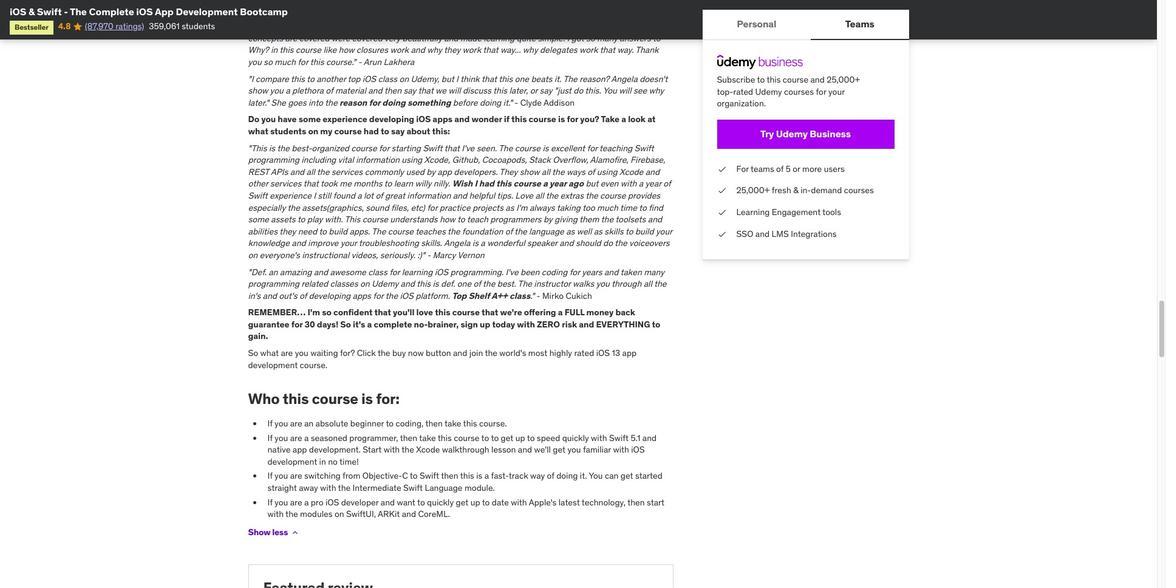 Task type: describe. For each thing, give the bounding box(es) containing it.
and left should
[[560, 238, 574, 249]]

it. inside if you are an absolute beginner to coding, then take this course. if you are a seasoned programmer, then take this course to to get up to speed quickly with swift 5.1 and native app development. start with the xcode walkthrough lesson and we'll get you familiar with ios development in no time! if you are switching from objective-c to swift then this is a fast-track way of doing it. you can get started straight away with the intermediate swift language module. if you are a pro ios developer and want to quickly get up to date with apple's latest technology, then start with the modules on swiftui, arkit and coreml.
[[580, 471, 587, 482]]

firebase,
[[631, 154, 666, 165]]

. it is like one of those movies that you wish keeps going. whatever concepts are covered were covered very beautifully and made learning quite simple. i got so many answers to why? in this course like how closures work and why they work that way... why delegates work that way. thank you so much for this course." - arun lakhera
[[248, 21, 667, 67]]

with right date
[[511, 497, 527, 508]]

today
[[492, 319, 515, 330]]

1 vertical spatial using
[[597, 166, 618, 177]]

angela inside but even with a year of swift experience i still found a lot of great information and helpful tips. love all the extras the course provides especially the assets(graphics, sound files, etc) for practice projects as i'm always taking too much time to find some assets to play with. this course understands how to teach programmers by giving them the toolsets and abilities they need to build apps. the course teaches the foundation of the language as well as skills to build your knowledge and improve your troubleshooting skills. angela is a wonderful speaker and should do the voiceovers on everyone's instructional videos, seriously. :)" - marcy vernon
[[444, 238, 471, 249]]

swift up language
[[420, 471, 439, 482]]

2 covered from the left
[[352, 33, 383, 44]]

and down the beautifully
[[411, 45, 425, 56]]

the down the coding,
[[402, 444, 414, 455]]

knowledge
[[248, 238, 290, 249]]

that down i
[[528, 21, 543, 32]]

if
[[504, 114, 510, 125]]

course."
[[326, 57, 356, 67]]

course inside remember… i'm so confident that you'll love this course that we're offering a full money back guarantee for 30 days! so it's a complete no-brainer, sign up today with zero risk and everything to gain. so what are you waiting for? click the buy now button and join the world's most highly rated ios 13 app development course.
[[452, 307, 480, 318]]

to right "want"
[[417, 497, 425, 508]]

0 horizontal spatial &
[[29, 5, 35, 18]]

course inside . it is like one of those movies that you wish keeps going. whatever concepts are covered were covered very beautifully and made learning quite simple. i got so many answers to why? in this course like how closures work and why they work that way... why delegates work that way. thank you so much for this course." - arun lakhera
[[296, 45, 321, 56]]

1 horizontal spatial &
[[794, 185, 799, 196]]

great
[[385, 190, 405, 201]]

of right out's
[[300, 290, 307, 301]]

by inside the "this is the best-organized course for starting swift that i've seen. the course is excellent for teaching swift programming including vital information using xcode, github, cocoapods, stack overflow, alamofire, firebase, rest apis and all the services commonly used by app developers. they show all the ways of using xcode and other services that took me months to learn willy nilly.
[[427, 166, 436, 177]]

the up shelf
[[483, 278, 496, 289]]

app inside the "this is the best-organized course for starting swift that i've seen. the course is excellent for teaching swift programming including vital information using xcode, github, cocoapods, stack overflow, alamofire, firebase, rest apis and all the services commonly used by app developers. they show all the ways of using xcode and other services that took me months to learn willy nilly.
[[438, 166, 452, 177]]

that left "way..."
[[483, 45, 499, 56]]

ios right pro
[[326, 497, 339, 508]]

and down full
[[579, 319, 594, 330]]

find
[[649, 202, 664, 213]]

wish
[[453, 178, 473, 189]]

by inside but even with a year of swift experience i still found a lot of great information and helpful tips. love all the extras the course provides especially the assets(graphics, sound files, etc) for practice projects as i'm always taking too much time to find some assets to play with. this course understands how to teach programmers by giving them the toolsets and abilities they need to build apps. the course teaches the foundation of the language as well as skills to build your knowledge and improve your troubleshooting skills. angela is a wonderful speaker and should do the voiceovers on everyone's instructional videos, seriously. :)" - marcy vernon
[[544, 214, 553, 225]]

13
[[612, 348, 621, 359]]

359,061 students
[[149, 21, 215, 32]]

an inside if you are an absolute beginner to coding, then take this course. if you are a seasoned programmer, then take this course to to get up to speed quickly with swift 5.1 and native app development. start with the xcode walkthrough lesson and we'll get you familiar with ios development in no time! if you are switching from objective-c to swift then this is a fast-track way of doing it. you can get started straight away with the intermediate swift language module. if you are a pro ios developer and want to quickly get up to date with apple's latest technology, then start with the modules on swiftui, arkit and coreml.
[[304, 418, 314, 429]]

say down udemy,
[[404, 85, 416, 96]]

a down foundation
[[481, 238, 485, 249]]

i'm inside remember… i'm so confident that you'll love this course that we're offering a full money back guarantee for 30 days! so it's a complete no-brainer, sign up today with zero risk and everything to gain. so what are you waiting for? click the buy now button and join the world's most highly rated ios 13 app development course.
[[308, 307, 320, 318]]

the left the best- at the top
[[277, 143, 290, 153]]

0 vertical spatial so
[[586, 33, 595, 44]]

classes
[[330, 278, 358, 289]]

tips.
[[497, 190, 513, 201]]

language
[[529, 226, 564, 237]]

is up the "stack"
[[543, 143, 549, 153]]

try udemy business link
[[717, 120, 895, 149]]

and inside 'do you have some experience developing ios apps and wonder if this course is for you? take a look at what students on my course had to say about this:'
[[455, 114, 470, 125]]

that down udemy,
[[418, 85, 434, 96]]

information inside the "this is the best-organized course for starting swift that i've seen. the course is excellent for teaching swift programming including vital information using xcode, github, cocoapods, stack overflow, alamofire, firebase, rest apis and all the services commonly used by app developers. they show all the ways of using xcode and other services that took me months to learn willy nilly.
[[356, 154, 400, 165]]

much inside but even with a year of swift experience i still found a lot of great information and helpful tips. love all the extras the course provides especially the assets(graphics, sound files, etc) for practice projects as i'm always taking too much time to find some assets to play with. this course understands how to teach programmers by giving them the toolsets and abilities they need to build apps. the course teaches the foundation of the language as well as skills to build your knowledge and improve your troubleshooting skills. angela is a wonderful speaker and should do the voiceovers on everyone's instructional videos, seriously. :)" - marcy vernon
[[597, 202, 618, 213]]

it's
[[353, 319, 365, 330]]

i'm inside but even with a year of swift experience i still found a lot of great information and helpful tips. love all the extras the course provides especially the assets(graphics, sound files, etc) for practice projects as i'm always taking too much time to find some assets to play with. this course understands how to teach programmers by giving them the toolsets and abilities they need to build apps. the course teaches the foundation of the language as well as skills to build your knowledge and improve your troubleshooting skills. angela is a wonderful speaker and should do the voiceovers on everyone's instructional videos, seriously. :)" - marcy vernon
[[516, 202, 528, 213]]

2 vertical spatial your
[[341, 238, 357, 249]]

the down programmers
[[515, 226, 527, 237]]

zero
[[537, 319, 560, 330]]

and right apis
[[290, 166, 305, 177]]

1 horizontal spatial quickly
[[562, 432, 589, 443]]

i've for been
[[506, 266, 519, 277]]

vernon
[[458, 250, 485, 261]]

one inside "i compare this to another top ios class on udemy, but i think that this one beats it. the reason? angela doesn't show you a plethora of material and then say that we will discuss this later, or say "just do this. you will see why later." she goes into the
[[515, 73, 529, 84]]

course down sound
[[363, 214, 388, 225]]

1 work from the left
[[390, 45, 409, 56]]

to up lesson
[[491, 432, 499, 443]]

and up 'you'll'
[[401, 278, 415, 289]]

xsmall image for for
[[717, 163, 727, 175]]

and right in's
[[263, 290, 277, 301]]

course right my
[[334, 126, 362, 137]]

then down the coding,
[[400, 432, 418, 443]]

2 vertical spatial up
[[471, 497, 480, 508]]

with up show less 'button'
[[268, 509, 284, 520]]

the inside "i compare this to another top ios class on udemy, but i think that this one beats it. the reason? angela doesn't show you a plethora of material and then say that we will discuss this later, or say "just do this. you will see why later." she goes into the
[[325, 97, 338, 108]]

shelf
[[469, 290, 490, 301]]

for up the complete
[[373, 290, 384, 301]]

later."
[[248, 97, 269, 108]]

reason for doing something before doing it." - clyde addison
[[340, 97, 575, 108]]

0 horizontal spatial so
[[264, 57, 273, 67]]

xcode inside if you are an absolute beginner to coding, then take this course. if you are a seasoned programmer, then take this course to to get up to speed quickly with swift 5.1 and native app development. start with the xcode walkthrough lesson and we'll get you familiar with ios development in no time! if you are switching from objective-c to swift then this is a fast-track way of doing it. you can get started straight away with the intermediate swift language module. if you are a pro ios developer and want to quickly get up to date with apple's latest technology, then start with the modules on swiftui, arkit and coreml.
[[416, 444, 440, 455]]

course down even
[[600, 190, 626, 201]]

we
[[436, 85, 447, 96]]

25,000+ fresh & in-demand courses
[[737, 185, 874, 196]]

0 vertical spatial like
[[435, 21, 448, 32]]

"i for "i compare this to another top ios class on udemy, but i think that this one beats it. the reason? angela doesn't show you a plethora of material and then say that we will discuss this later, or say "just do this. you will see why later." she goes into the
[[248, 73, 254, 84]]

the inside but even with a year of swift experience i still found a lot of great information and helpful tips. love all the extras the course provides especially the assets(graphics, sound files, etc) for practice projects as i'm always taking too much time to find some assets to play with. this course understands how to teach programmers by giving them the toolsets and abilities they need to build apps. the course teaches the foundation of the language as well as skills to build your knowledge and improve your troubleshooting skills. angela is a wonderful speaker and should do the voiceovers on everyone's instructional videos, seriously. :)" - marcy vernon
[[372, 226, 386, 237]]

to down practice
[[458, 214, 465, 225]]

xsmall image for 25,000+
[[717, 185, 727, 197]]

arun
[[364, 57, 382, 67]]

complete
[[89, 5, 134, 18]]

that up discuss on the left top of page
[[482, 73, 497, 84]]

and left the join
[[453, 348, 468, 359]]

personal button
[[703, 10, 811, 39]]

a inside 'do you have some experience developing ios apps and wonder if this course is for you? take a look at what students on my course had to say about this:'
[[622, 114, 627, 125]]

and down wish
[[453, 190, 467, 201]]

think
[[461, 73, 480, 84]]

course inside the subscribe to this course and 25,000+ top‑rated udemy courses for your organization.
[[783, 74, 809, 85]]

experience inside 'do you have some experience developing ios apps and wonder if this course is for you? take a look at what students on my course had to say about this:'
[[323, 114, 367, 125]]

1 will from the left
[[449, 85, 461, 96]]

ios up bestseller
[[10, 5, 26, 18]]

have inside ""i have taken lots of courses on udemy and elsewhere for self learning and i can tell you with all the honesty this is one course which"
[[256, 9, 274, 20]]

reason
[[340, 97, 367, 108]]

coding,
[[396, 418, 424, 429]]

learning inside . it is like one of those movies that you wish keeps going. whatever concepts are covered were covered very beautifully and made learning quite simple. i got so many answers to why? in this course like how closures work and why they work that way... why delegates work that way. thank you so much for this course." - arun lakhera
[[484, 33, 515, 44]]

do inside but even with a year of swift experience i still found a lot of great information and helpful tips. love all the extras the course provides especially the assets(graphics, sound files, etc) for practice projects as i'm always taking too much time to find some assets to play with. this course understands how to teach programmers by giving them the toolsets and abilities they need to build apps. the course teaches the foundation of the language as well as skills to build your knowledge and improve your troubleshooting skills. angela is a wonderful speaker and should do the voiceovers on everyone's instructional videos, seriously. :)" - marcy vernon
[[603, 238, 613, 249]]

mirko
[[543, 290, 564, 301]]

1 vertical spatial or
[[793, 163, 801, 174]]

whatever
[[630, 21, 667, 32]]

wish
[[561, 21, 578, 32]]

ago
[[569, 178, 584, 189]]

1 build from the left
[[329, 226, 348, 237]]

this inside 'do you have some experience developing ios apps and wonder if this course is for you? take a look at what students on my course had to say about this:'
[[512, 114, 527, 125]]

and down the find
[[648, 214, 662, 225]]

2 vertical spatial class
[[510, 290, 531, 301]]

2 will from the left
[[619, 85, 632, 96]]

to down toolsets
[[626, 226, 633, 237]]

course up troubleshooting
[[388, 226, 414, 237]]

and down "want"
[[402, 509, 416, 520]]

taken inside ""i have taken lots of courses on udemy and elsewhere for self learning and i can tell you with all the honesty this is one course which"
[[275, 9, 297, 20]]

the down skills
[[615, 238, 628, 249]]

confident
[[334, 307, 373, 318]]

i
[[530, 9, 532, 20]]

that left the way.
[[600, 45, 616, 56]]

what inside 'do you have some experience developing ios apps and wonder if this course is for you? take a look at what students on my course had to say about this:'
[[248, 126, 268, 137]]

beats
[[531, 73, 553, 84]]

world's
[[500, 348, 527, 359]]

tab list containing personal
[[703, 10, 909, 40]]

1 vertical spatial take
[[419, 432, 436, 443]]

way.
[[618, 45, 634, 56]]

amazing
[[280, 266, 312, 277]]

30
[[305, 319, 315, 330]]

more
[[803, 163, 822, 174]]

on inside "i compare this to another top ios class on udemy, but i think that this one beats it. the reason? angela doesn't show you a plethora of material and then say that we will discuss this later, or say "just do this. you will see why later." she goes into the
[[400, 73, 409, 84]]

the down including
[[317, 166, 330, 177]]

3 work from the left
[[580, 45, 598, 56]]

i inside "i compare this to another top ios class on udemy, but i think that this one beats it. the reason? angela doesn't show you a plethora of material and then say that we will discuss this later, or say "just do this. you will see why later." she goes into the
[[456, 73, 459, 84]]

ios & swift - the complete ios app development bootcamp
[[10, 5, 288, 18]]

keeps
[[580, 21, 603, 32]]

0 vertical spatial services
[[332, 166, 363, 177]]

a left lot
[[357, 190, 362, 201]]

show inside the "this is the best-organized course for starting swift that i've seen. the course is excellent for teaching swift programming including vital information using xcode, github, cocoapods, stack overflow, alamofire, firebase, rest apis and all the services commonly used by app developers. they show all the ways of using xcode and other services that took me months to learn willy nilly.
[[520, 166, 540, 177]]

course up 'vital'
[[351, 143, 377, 153]]

and down ""i have taken lots of courses on udemy and elsewhere for self learning and i can tell you with all the honesty this is one course which"
[[444, 33, 459, 44]]

to up need
[[298, 214, 305, 225]]

ios inside remember… i'm so confident that you'll love this course that we're offering a full money back guarantee for 30 days! so it's a complete no-brainer, sign up today with zero risk and everything to gain. so what are you waiting for? click the buy now button and join the world's most highly rated ios 13 app development course.
[[597, 348, 610, 359]]

sign
[[461, 319, 478, 330]]

all inside "def. an amazing and awesome class for learning ios programming. i've been coding for years and taken many programming related classes on udemy and this is def. one of the best. the instructor walks you through all the in's and out's of developing apps for the ios platform.
[[644, 278, 652, 289]]

and up through
[[605, 266, 619, 277]]

1 if from the top
[[268, 418, 273, 429]]

swift up firebase,
[[635, 143, 654, 153]]

were
[[332, 33, 350, 44]]

those
[[476, 21, 497, 32]]

1 horizontal spatial take
[[445, 418, 462, 429]]

udemy
[[368, 9, 393, 20]]

xsmall image inside show less 'button'
[[290, 528, 300, 538]]

helpful
[[469, 190, 495, 201]]

ios up 'you'll'
[[400, 290, 414, 301]]

for inside . it is like one of those movies that you wish keeps going. whatever concepts are covered were covered very beautifully and made learning quite simple. i got so many answers to why? in this course like how closures work and why they work that way... why delegates work that way. thank you so much for this course." - arun lakhera
[[298, 57, 308, 67]]

coreml.
[[418, 509, 450, 520]]

the up assets
[[288, 202, 300, 213]]

students inside 'do you have some experience developing ios apps and wonder if this course is for you? take a look at what students on my course had to say about this:'
[[270, 126, 306, 137]]

get left the started
[[621, 471, 634, 482]]

with up familiar
[[591, 432, 607, 443]]

troubleshooting
[[359, 238, 419, 249]]

had inside 'do you have some experience developing ios apps and wonder if this course is for you? take a look at what students on my course had to say about this:'
[[364, 126, 379, 137]]

ios up def.
[[435, 266, 449, 277]]

this inside remember… i'm so confident that you'll love this course that we're offering a full money back guarantee for 30 days! so it's a complete no-brainer, sign up today with zero risk and everything to gain. so what are you waiting for? click the buy now button and join the world's most highly rated ios 13 app development course.
[[435, 307, 451, 318]]

and right udemy
[[396, 9, 410, 20]]

have inside 'do you have some experience developing ios apps and wonder if this course is for you? take a look at what students on my course had to say about this:'
[[278, 114, 297, 125]]

a++
[[492, 290, 508, 301]]

show inside "i compare this to another top ios class on udemy, but i think that this one beats it. the reason? angela doesn't show you a plethora of material and then say that we will discuss this later, or say "just do this. you will see why later." she goes into the
[[248, 85, 268, 96]]

course inside ""i have taken lots of courses on udemy and elsewhere for self learning and i can tell you with all the honesty this is one course which"
[[273, 21, 298, 32]]

rated
[[574, 348, 594, 359]]

files,
[[391, 202, 409, 213]]

for inside remember… i'm so confident that you'll love this course that we're offering a full money back guarantee for 30 days! so it's a complete no-brainer, sign up today with zero risk and everything to gain. so what are you waiting for? click the buy now button and join the world's most highly rated ios 13 app development course.
[[291, 319, 303, 330]]

vital
[[338, 154, 354, 165]]

lot
[[364, 190, 374, 201]]

for right the reason
[[369, 97, 381, 108]]

i've for seen.
[[462, 143, 475, 153]]

a up provides
[[639, 178, 644, 189]]

seasoned
[[311, 432, 348, 443]]

0 horizontal spatial students
[[182, 21, 215, 32]]

found
[[333, 190, 355, 201]]

teaches
[[416, 226, 446, 237]]

0 horizontal spatial so
[[248, 348, 258, 359]]

with inside ""i have taken lots of courses on udemy and elsewhere for self learning and i can tell you with all the honesty this is one course which"
[[579, 9, 595, 20]]

and inside "i compare this to another top ios class on udemy, but i think that this one beats it. the reason? angela doesn't show you a plethora of material and then say that we will discuss this later, or say "just do this. you will see why later." she goes into the
[[368, 85, 383, 96]]

1 horizontal spatial doing
[[480, 97, 501, 108]]

that up the still
[[303, 178, 319, 189]]

ios down 5.1
[[632, 444, 645, 455]]

stack
[[529, 154, 551, 165]]

and up arkit
[[381, 497, 395, 508]]

to inside "i compare this to another top ios class on udemy, but i think that this one beats it. the reason? angela doesn't show you a plethora of material and then say that we will discuss this later, or say "just do this. you will see why later." she goes into the
[[307, 73, 315, 84]]

including
[[302, 154, 336, 165]]

objective-
[[363, 471, 402, 482]]

for down seriously.
[[390, 266, 400, 277]]

coding
[[542, 266, 568, 277]]

then up language
[[441, 471, 459, 482]]

so inside remember… i'm so confident that you'll love this course that we're offering a full money back guarantee for 30 days! so it's a complete no-brainer, sign up today with zero risk and everything to gain. so what are you waiting for? click the buy now button and join the world's most highly rated ios 13 app development course.
[[322, 307, 332, 318]]

of down programming.
[[474, 278, 481, 289]]

the up 4.8
[[70, 5, 87, 18]]

intermediate
[[353, 483, 401, 493]]

you inside ""i have taken lots of courses on udemy and elsewhere for self learning and i can tell you with all the honesty this is one course which"
[[563, 9, 577, 20]]

0 horizontal spatial 25,000+
[[737, 185, 770, 196]]

ios inside "i compare this to another top ios class on udemy, but i think that this one beats it. the reason? angela doesn't show you a plethora of material and then say that we will discuss this later, or say "just do this. you will see why later." she goes into the
[[363, 73, 376, 84]]

and down need
[[292, 238, 306, 249]]

the right teaches
[[448, 226, 460, 237]]

but inside "i compare this to another top ios class on udemy, but i think that this one beats it. the reason? angela doesn't show you a plethora of material and then say that we will discuss this later, or say "just do this. you will see why later." she goes into the
[[442, 73, 454, 84]]

say down beats
[[540, 85, 553, 96]]

1 horizontal spatial your
[[656, 226, 673, 237]]

with right start
[[384, 444, 400, 455]]

xcode inside the "this is the best-organized course for starting swift that i've seen. the course is excellent for teaching swift programming including vital information using xcode, github, cocoapods, stack overflow, alamofire, firebase, rest apis and all the services commonly used by app developers. they show all the ways of using xcode and other services that took me months to learn willy nilly.
[[620, 166, 644, 177]]

a left pro
[[304, 497, 309, 508]]

with inside remember… i'm so confident that you'll love this course that we're offering a full money back guarantee for 30 days! so it's a complete no-brainer, sign up today with zero risk and everything to gain. so what are you waiting for? click the buy now button and join the world's most highly rated ios 13 app development course.
[[517, 319, 535, 330]]

do you have some experience developing ios apps and wonder if this course is for you? take a look at what students on my course had to say about this:
[[248, 114, 656, 137]]

ios inside 'do you have some experience developing ios apps and wonder if this course is for you? take a look at what students on my course had to say about this:'
[[416, 114, 431, 125]]

made
[[461, 33, 482, 44]]

programming inside "def. an amazing and awesome class for learning ios programming. i've been coding for years and taken many programming related classes on udemy and this is def. one of the best. the instructor walks you through all the in's and out's of developing apps for the ios platform.
[[248, 278, 299, 289]]

udemy,
[[411, 73, 440, 84]]

the right the join
[[485, 348, 498, 359]]

swift left 5.1
[[609, 432, 629, 443]]

doing inside if you are an absolute beginner to coding, then take this course. if you are a seasoned programmer, then take this course to to get up to speed quickly with swift 5.1 and native app development. start with the xcode walkthrough lesson and we'll get you familiar with ios development in no time! if you are switching from objective-c to swift then this is a fast-track way of doing it. you can get started straight away with the intermediate swift language module. if you are a pro ios developer and want to quickly get up to date with apple's latest technology, then start with the modules on swiftui, arkit and coreml.
[[557, 471, 578, 482]]

walkthrough
[[442, 444, 490, 455]]

you?
[[581, 114, 600, 125]]

then left start
[[628, 497, 645, 508]]

udemy inside "def. an amazing and awesome class for learning ios programming. i've been coding for years and taken many programming related classes on udemy and this is def. one of the best. the instructor walks you through all the in's and out's of developing apps for the ios platform.
[[372, 278, 399, 289]]

much inside . it is like one of those movies that you wish keeps going. whatever concepts are covered were covered very beautifully and made learning quite simple. i got so many answers to why? in this course like how closures work and why they work that way... why delegates work that way. thank you so much for this course." - arun lakhera
[[275, 57, 296, 67]]

this inside "def. an amazing and awesome class for learning ios programming. i've been coding for years and taken many programming related classes on udemy and this is def. one of the best. the instructor walks you through all the in's and out's of developing apps for the ios platform.
[[417, 278, 431, 289]]

need
[[298, 226, 317, 237]]

all down including
[[307, 166, 315, 177]]

swiftui,
[[346, 509, 376, 520]]

but inside but even with a year of swift experience i still found a lot of great information and helpful tips. love all the extras the course provides especially the assets(graphics, sound files, etc) for practice projects as i'm always taking too much time to find some assets to play with. this course understands how to teach programmers by giving them the toolsets and abilities they need to build apps. the course teaches the foundation of the language as well as skills to build your knowledge and improve your troubleshooting skills. angela is a wonderful speaker and should do the voiceovers on everyone's instructional videos, seriously. :)" - marcy vernon
[[586, 178, 599, 189]]

- right it."
[[515, 97, 519, 108]]

0 horizontal spatial services
[[270, 178, 302, 189]]

1 vertical spatial quickly
[[427, 497, 454, 508]]

get down the module.
[[456, 497, 469, 508]]

to up we'll
[[527, 432, 535, 443]]

to down provides
[[639, 202, 647, 213]]

the up 'you'll'
[[386, 290, 398, 301]]

voiceovers
[[630, 238, 670, 249]]

xsmall image for sso
[[717, 228, 727, 240]]

you inside if you are an absolute beginner to coding, then take this course. if you are a seasoned programmer, then take this course to to get up to speed quickly with swift 5.1 and native app development. start with the xcode walkthrough lesson and we'll get you familiar with ios development in no time! if you are switching from objective-c to swift then this is a fast-track way of doing it. you can get started straight away with the intermediate swift language module. if you are a pro ios developer and want to quickly get up to date with apple's latest technology, then start with the modules on swiftui, arkit and coreml.
[[589, 471, 603, 482]]

best-
[[292, 143, 312, 153]]

course up absolute
[[312, 390, 358, 409]]

1 vertical spatial up
[[516, 432, 525, 443]]

it."
[[504, 97, 513, 108]]

cukich
[[566, 290, 592, 301]]

information inside but even with a year of swift experience i still found a lot of great information and helpful tips. love all the extras the course provides especially the assets(graphics, sound files, etc) for practice projects as i'm always taking too much time to find some assets to play with. this course understands how to teach programmers by giving them the toolsets and abilities they need to build apps. the course teaches the foundation of the language as well as skills to build your knowledge and improve your troubleshooting skills. angela is a wonderful speaker and should do the voiceovers on everyone's instructional videos, seriously. :)" - marcy vernon
[[407, 190, 451, 201]]

are inside remember… i'm so confident that you'll love this course that we're offering a full money back guarantee for 30 days! so it's a complete no-brainer, sign up today with zero risk and everything to gain. so what are you waiting for? click the buy now button and join the world's most highly rated ios 13 app development course.
[[281, 348, 293, 359]]

1 horizontal spatial so
[[340, 319, 351, 330]]

to up 'improve'
[[319, 226, 327, 237]]

0 horizontal spatial using
[[402, 154, 422, 165]]

sound
[[366, 202, 389, 213]]

course. inside if you are an absolute beginner to coding, then take this course. if you are a seasoned programmer, then take this course to to get up to speed quickly with swift 5.1 and native app development. start with the xcode walkthrough lesson and we'll get you familiar with ios development in no time! if you are switching from objective-c to swift then this is a fast-track way of doing it. you can get started straight away with the intermediate swift language module. if you are a pro ios developer and want to quickly get up to date with apple's latest technology, then start with the modules on swiftui, arkit and coreml.
[[479, 418, 507, 429]]

4 if from the top
[[268, 497, 273, 508]]

no
[[328, 456, 338, 467]]

is right the "this
[[269, 143, 275, 153]]

1 horizontal spatial as
[[566, 226, 575, 237]]

goes
[[288, 97, 307, 108]]

offering
[[524, 307, 556, 318]]

on inside 'do you have some experience developing ios apps and wonder if this course is for you? take a look at what students on my course had to say about this:'
[[308, 126, 319, 137]]

- inside . it is like one of those movies that you wish keeps going. whatever concepts are covered were covered very beautifully and made learning quite simple. i got so many answers to why? in this course like how closures work and why they work that way... why delegates work that way. thank you so much for this course." - arun lakhera
[[358, 57, 362, 67]]

top shelf a++ class ." - mirko cukich
[[452, 290, 592, 301]]

on inside but even with a year of swift experience i still found a lot of great information and helpful tips. love all the extras the course provides especially the assets(graphics, sound files, etc) for practice projects as i'm always taking too much time to find some assets to play with. this course understands how to teach programmers by giving them the toolsets and abilities they need to build apps. the course teaches the foundation of the language as well as skills to build your knowledge and improve your troubleshooting skills. angela is a wonderful speaker and should do the voiceovers on everyone's instructional videos, seriously. :)" - marcy vernon
[[248, 250, 258, 261]]

to right c
[[410, 471, 418, 482]]

buy
[[392, 348, 406, 359]]

arkit
[[378, 509, 400, 520]]

what inside remember… i'm so confident that you'll love this course that we're offering a full money back guarantee for 30 days! so it's a complete no-brainer, sign up today with zero risk and everything to gain. so what are you waiting for? click the buy now button and join the world's most highly rated ios 13 app development course.
[[260, 348, 279, 359]]

the right through
[[654, 278, 667, 289]]

you inside "i compare this to another top ios class on udemy, but i think that this one beats it. the reason? angela doesn't show you a plethora of material and then say that we will discuss this later, or say "just do this. you will see why later." she goes into the
[[603, 85, 617, 96]]

join
[[470, 348, 483, 359]]

the up too
[[586, 190, 598, 201]]

and down firebase,
[[646, 166, 660, 177]]

0 horizontal spatial doing
[[382, 97, 406, 108]]

course up love
[[514, 178, 541, 189]]

that up today on the left bottom of the page
[[482, 307, 499, 318]]

module.
[[465, 483, 495, 493]]

the down from
[[338, 483, 351, 493]]

ways
[[567, 166, 586, 177]]

for left 'starting'
[[379, 143, 390, 153]]

click
[[357, 348, 376, 359]]

do inside "i compare this to another top ios class on udemy, but i think that this one beats it. the reason? angela doesn't show you a plethora of material and then say that we will discuss this later, or say "just do this. you will see why later." she goes into the
[[574, 85, 584, 96]]

straight
[[268, 483, 297, 493]]

"i for "i have taken lots of courses on udemy and elsewhere for self learning and i can tell you with all the honesty this is one course which
[[248, 9, 254, 20]]

sso
[[737, 228, 754, 239]]

of left 5
[[777, 163, 784, 174]]

even
[[601, 178, 619, 189]]



Task type: locate. For each thing, give the bounding box(es) containing it.
udemy inside the subscribe to this course and 25,000+ top‑rated udemy courses for your organization.
[[756, 86, 782, 97]]

1 vertical spatial i've
[[506, 266, 519, 277]]

with right familiar
[[613, 444, 629, 455]]

the up skills
[[601, 214, 614, 225]]

2 build from the left
[[636, 226, 654, 237]]

on inside ""i have taken lots of courses on udemy and elsewhere for self learning and i can tell you with all the honesty this is one course which"
[[356, 9, 366, 20]]

a up always
[[543, 178, 548, 189]]

25,000+ up business
[[827, 74, 861, 85]]

marcy
[[433, 250, 456, 261]]

delegates
[[540, 45, 578, 56]]

what
[[248, 126, 268, 137], [260, 348, 279, 359]]

0 vertical spatial you
[[603, 85, 617, 96]]

0 horizontal spatial had
[[364, 126, 379, 137]]

1 year from the left
[[550, 178, 567, 189]]

class down best.
[[510, 290, 531, 301]]

1 horizontal spatial build
[[636, 226, 654, 237]]

one inside "def. an amazing and awesome class for learning ios programming. i've been coding for years and taken many programming related classes on udemy and this is def. one of the best. the instructor walks you through all the in's and out's of developing apps for the ios platform.
[[457, 278, 472, 289]]

many inside "def. an amazing and awesome class for learning ios programming. i've been coding for years and taken many programming related classes on udemy and this is def. one of the best. the instructor walks you through all the in's and out's of developing apps for the ios platform.
[[644, 266, 665, 277]]

like
[[435, 21, 448, 32], [324, 45, 337, 56]]

by
[[427, 166, 436, 177], [544, 214, 553, 225]]

to inside remember… i'm so confident that you'll love this course that we're offering a full money back guarantee for 30 days! so it's a complete no-brainer, sign up today with zero risk and everything to gain. so what are you waiting for? click the buy now button and join the world's most highly rated ios 13 app development course.
[[652, 319, 661, 330]]

xsmall image left sso
[[717, 228, 727, 240]]

development inside remember… i'm so confident that you'll love this course that we're offering a full money back guarantee for 30 days! so it's a complete no-brainer, sign up today with zero risk and everything to gain. so what are you waiting for? click the buy now button and join the world's most highly rated ios 13 app development course.
[[248, 360, 298, 370]]

1 horizontal spatial covered
[[352, 33, 383, 44]]

1 covered from the left
[[299, 33, 330, 44]]

1 horizontal spatial app
[[438, 166, 452, 177]]

course down clyde
[[529, 114, 557, 125]]

developing inside 'do you have some experience developing ios apps and wonder if this course is for you? take a look at what students on my course had to say about this:'
[[369, 114, 415, 125]]

programming up out's
[[248, 278, 299, 289]]

look
[[628, 114, 646, 125]]

a inside "i compare this to another top ios class on udemy, but i think that this one beats it. the reason? angela doesn't show you a plethora of material and then say that we will discuss this later, or say "just do this. you will see why later." she goes into the
[[286, 85, 290, 96]]

course up the "stack"
[[515, 143, 541, 153]]

on left swiftui,
[[335, 509, 344, 520]]

course inside if you are an absolute beginner to coding, then take this course. if you are a seasoned programmer, then take this course to to get up to speed quickly with swift 5.1 and native app development. start with the xcode walkthrough lesson and we'll get you familiar with ios development in no time! if you are switching from objective-c to swift then this is a fast-track way of doing it. you can get started straight away with the intermediate swift language module. if you are a pro ios developer and want to quickly get up to date with apple's latest technology, then start with the modules on swiftui, arkit and coreml.
[[454, 432, 480, 443]]

remember…
[[248, 307, 306, 318]]

later,
[[510, 85, 528, 96]]

to down whatever
[[653, 33, 661, 44]]

users
[[824, 163, 845, 174]]

alamofire,
[[590, 154, 629, 165]]

by down xcode,
[[427, 166, 436, 177]]

learning inside ""i have taken lots of courses on udemy and elsewhere for self learning and i can tell you with all the honesty this is one course which"
[[481, 9, 512, 20]]

1 horizontal spatial why
[[523, 45, 538, 56]]

understands
[[390, 214, 438, 225]]

0 vertical spatial app
[[438, 166, 452, 177]]

start
[[647, 497, 665, 508]]

course down udemy business image
[[783, 74, 809, 85]]

nilly.
[[434, 178, 450, 189]]

1 vertical spatial it.
[[580, 471, 587, 482]]

1 horizontal spatial had
[[479, 178, 495, 189]]

build up voiceovers
[[636, 226, 654, 237]]

for teams of 5 or more users
[[737, 163, 845, 174]]

learn
[[394, 178, 413, 189]]

commonly
[[365, 166, 404, 177]]

0 horizontal spatial how
[[339, 45, 355, 56]]

the inside "i compare this to another top ios class on udemy, but i think that this one beats it. the reason? angela doesn't show you a plethora of material and then say that we will discuss this later, or say "just do this. you will see why later." she goes into the
[[564, 73, 578, 84]]

lms
[[772, 228, 789, 239]]

1 vertical spatial can
[[605, 471, 619, 482]]

for right etc)
[[427, 202, 438, 213]]

it. down familiar
[[580, 471, 587, 482]]

0 horizontal spatial i've
[[462, 143, 475, 153]]

courses for of
[[324, 9, 354, 20]]

all inside ""i have taken lots of courses on udemy and elsewhere for self learning and i can tell you with all the honesty this is one course which"
[[597, 9, 606, 20]]

course. down waiting
[[300, 360, 328, 370]]

i
[[567, 33, 570, 44], [456, 73, 459, 84], [475, 178, 477, 189], [314, 190, 316, 201]]

apps up this:
[[433, 114, 453, 125]]

2 work from the left
[[463, 45, 481, 56]]

play
[[307, 214, 323, 225]]

as down tips.
[[506, 202, 514, 213]]

of inside "i compare this to another top ios class on udemy, but i think that this one beats it. the reason? angela doesn't show you a plethora of material and then say that we will discuss this later, or say "just do this. you will see why later." she goes into the
[[326, 85, 333, 96]]

why
[[427, 45, 442, 56], [523, 45, 538, 56], [649, 85, 664, 96]]

1 horizontal spatial taken
[[621, 266, 642, 277]]

0 horizontal spatial they
[[280, 226, 296, 237]]

on down the awesome
[[360, 278, 370, 289]]

learning down :)"
[[402, 266, 433, 277]]

taken inside "def. an amazing and awesome class for learning ios programming. i've been coding for years and taken many programming related classes on udemy and this is def. one of the best. the instructor walks you through all the in's and out's of developing apps for the ios platform.
[[621, 266, 642, 277]]

still
[[318, 190, 331, 201]]

i inside but even with a year of swift experience i still found a lot of great information and helpful tips. love all the extras the course provides especially the assets(graphics, sound files, etc) for practice projects as i'm always taking too much time to find some assets to play with. this course understands how to teach programmers by giving them the toolsets and abilities they need to build apps. the course teaches the foundation of the language as well as skills to build your knowledge and improve your troubleshooting skills. angela is a wonderful speaker and should do the voiceovers on everyone's instructional videos, seriously. :)" - marcy vernon
[[314, 190, 316, 201]]

1 vertical spatial information
[[407, 190, 451, 201]]

from
[[343, 471, 361, 482]]

1 "i from the top
[[248, 9, 254, 20]]

0 horizontal spatial will
[[449, 85, 461, 96]]

all up the keeps
[[597, 9, 606, 20]]

2 "i from the top
[[248, 73, 254, 84]]

it.
[[555, 73, 562, 84], [580, 471, 587, 482]]

with
[[579, 9, 595, 20], [621, 178, 637, 189], [517, 319, 535, 330], [591, 432, 607, 443], [384, 444, 400, 455], [613, 444, 629, 455], [320, 483, 336, 493], [511, 497, 527, 508], [268, 509, 284, 520]]

top‑rated
[[717, 86, 754, 97]]

so left it's
[[340, 319, 351, 330]]

1 vertical spatial experience
[[270, 190, 312, 201]]

0 vertical spatial information
[[356, 154, 400, 165]]

0 horizontal spatial in
[[271, 45, 278, 56]]

this
[[654, 9, 668, 20], [280, 45, 294, 56], [310, 57, 324, 67], [291, 73, 305, 84], [499, 73, 513, 84], [767, 74, 781, 85], [493, 85, 507, 96], [512, 114, 527, 125], [496, 178, 512, 189], [417, 278, 431, 289], [435, 307, 451, 318], [283, 390, 309, 409], [463, 418, 477, 429], [438, 432, 452, 443], [460, 471, 474, 482]]

development
[[248, 360, 298, 370], [268, 456, 317, 467]]

udemy down seriously.
[[372, 278, 399, 289]]

you inside "def. an amazing and awesome class for learning ios programming. i've been coding for years and taken many programming related classes on udemy and this is def. one of the best. the instructor walks you through all the in's and out's of developing apps for the ios platform.
[[597, 278, 610, 289]]

swift up 4.8
[[37, 5, 62, 18]]

1 horizontal spatial can
[[605, 471, 619, 482]]

try
[[761, 128, 774, 140]]

0 vertical spatial courses
[[324, 9, 354, 20]]

1 horizontal spatial so
[[322, 307, 332, 318]]

subscribe to this course and 25,000+ top‑rated udemy courses for your organization.
[[717, 74, 861, 109]]

is inside if you are an absolute beginner to coding, then take this course. if you are a seasoned programmer, then take this course to to get up to speed quickly with swift 5.1 and native app development. start with the xcode walkthrough lesson and we'll get you familiar with ios development in no time! if you are switching from objective-c to swift then this is a fast-track way of doing it. you can get started straight away with the intermediate swift language module. if you are a pro ios developer and want to quickly get up to date with apple's latest technology, then start with the modules on swiftui, arkit and coreml.
[[477, 471, 483, 482]]

0 vertical spatial xsmall image
[[717, 163, 727, 175]]

this inside the subscribe to this course and 25,000+ top‑rated udemy courses for your organization.
[[767, 74, 781, 85]]

risk
[[562, 319, 577, 330]]

1 vertical spatial courses
[[785, 86, 814, 97]]

- up 4.8
[[64, 5, 68, 18]]

i've inside the "this is the best-organized course for starting swift that i've seen. the course is excellent for teaching swift programming including vital information using xcode, github, cocoapods, stack overflow, alamofire, firebase, rest apis and all the services commonly used by app developers. they show all the ways of using xcode and other services that took me months to learn willy nilly.
[[462, 143, 475, 153]]

the inside the "this is the best-organized course for starting swift that i've seen. the course is excellent for teaching swift programming including vital information using xcode, github, cocoapods, stack overflow, alamofire, firebase, rest apis and all the services commonly used by app developers. they show all the ways of using xcode and other services that took me months to learn willy nilly.
[[499, 143, 513, 153]]

1 vertical spatial they
[[280, 226, 296, 237]]

1 vertical spatial so
[[264, 57, 273, 67]]

organization.
[[717, 98, 766, 109]]

an right the "def.
[[269, 266, 278, 277]]

1 vertical spatial learning
[[484, 33, 515, 44]]

1 horizontal spatial how
[[440, 214, 456, 225]]

in's
[[248, 290, 261, 301]]

"def. an amazing and awesome class for learning ios programming. i've been coding for years and taken many programming related classes on udemy and this is def. one of the best. the instructor walks you through all the in's and out's of developing apps for the ios platform.
[[248, 266, 667, 301]]

1 horizontal spatial by
[[544, 214, 553, 225]]

if down straight on the left bottom
[[268, 497, 273, 508]]

of inside . it is like one of those movies that you wish keeps going. whatever concepts are covered were covered very beautifully and made learning quite simple. i got so many answers to why? in this course like how closures work and why they work that way... why delegates work that way. thank you so much for this course." - arun lakhera
[[466, 21, 474, 32]]

udemy business image
[[717, 55, 803, 69]]

and right material
[[368, 85, 383, 96]]

of up made
[[466, 21, 474, 32]]

how inside . it is like one of those movies that you wish keeps going. whatever concepts are covered were covered very beautifully and made learning quite simple. i got so many answers to why? in this course like how closures work and why they work that way... why delegates work that way. thank you so much for this course." - arun lakhera
[[339, 45, 355, 56]]

swift down the other
[[248, 190, 268, 201]]

xcode
[[620, 166, 644, 177], [416, 444, 440, 455]]

0 horizontal spatial course.
[[300, 360, 328, 370]]

always
[[530, 202, 555, 213]]

students
[[182, 21, 215, 32], [270, 126, 306, 137]]

your inside the subscribe to this course and 25,000+ top‑rated udemy courses for your organization.
[[829, 86, 845, 97]]

or inside "i compare this to another top ios class on udemy, but i think that this one beats it. the reason? angela doesn't show you a plethora of material and then say that we will discuss this later, or say "just do this. you will see why later." she goes into the
[[530, 85, 538, 96]]

- left arun on the top left
[[358, 57, 362, 67]]

app right 13
[[623, 348, 637, 359]]

2 programming from the top
[[248, 278, 299, 289]]

in inside . it is like one of those movies that you wish keeps going. whatever concepts are covered were covered very beautifully and made learning quite simple. i got so many answers to why? in this course like how closures work and why they work that way... why delegates work that way. thank you so much for this course." - arun lakhera
[[271, 45, 278, 56]]

1 vertical spatial services
[[270, 178, 302, 189]]

courses inside the subscribe to this course and 25,000+ top‑rated udemy courses for your organization.
[[785, 86, 814, 97]]

can inside if you are an absolute beginner to coding, then take this course. if you are a seasoned programmer, then take this course to to get up to speed quickly with swift 5.1 and native app development. start with the xcode walkthrough lesson and we'll get you familiar with ios development in no time! if you are switching from objective-c to swift then this is a fast-track way of doing it. you can get started straight away with the intermediate swift language module. if you are a pro ios developer and want to quickly get up to date with apple's latest technology, then start with the modules on swiftui, arkit and coreml.
[[605, 471, 619, 482]]

will up reason for doing something before doing it." - clyde addison
[[449, 85, 461, 96]]

days!
[[317, 319, 339, 330]]

1 horizontal spatial services
[[332, 166, 363, 177]]

will
[[449, 85, 461, 96], [619, 85, 632, 96]]

learning engagement tools
[[737, 207, 842, 218]]

0 horizontal spatial much
[[275, 57, 296, 67]]

1 horizontal spatial apps
[[433, 114, 453, 125]]

pro
[[311, 497, 324, 508]]

then inside "i compare this to another top ios class on udemy, but i think that this one beats it. the reason? angela doesn't show you a plethora of material and then say that we will discuss this later, or say "just do this. you will see why later." she goes into the
[[384, 85, 402, 96]]

an inside "def. an amazing and awesome class for learning ios programming. i've been coding for years and taken many programming related classes on udemy and this is def. one of the best. the instructor walks you through all the in's and out's of developing apps for the ios platform.
[[269, 266, 278, 277]]

many inside . it is like one of those movies that you wish keeps going. whatever concepts are covered were covered very beautifully and made learning quite simple. i got so many answers to why? in this course like how closures work and why they work that way... why delegates work that way. thank you so much for this course." - arun lakhera
[[597, 33, 618, 44]]

"i inside ""i have taken lots of courses on udemy and elsewhere for self learning and i can tell you with all the honesty this is one course which"
[[248, 9, 254, 20]]

had down the reason
[[364, 126, 379, 137]]

starting
[[392, 143, 421, 153]]

1 horizontal spatial in
[[319, 456, 326, 467]]

0 vertical spatial i've
[[462, 143, 475, 153]]

the up top shelf a++ class ." - mirko cukich
[[518, 278, 532, 289]]

less
[[272, 527, 288, 538]]

your
[[829, 86, 845, 97], [656, 226, 673, 237], [341, 238, 357, 249]]

and
[[396, 9, 410, 20], [514, 9, 528, 20], [444, 33, 459, 44], [411, 45, 425, 56], [811, 74, 825, 85], [368, 85, 383, 96], [455, 114, 470, 125], [290, 166, 305, 177], [646, 166, 660, 177], [453, 190, 467, 201], [648, 214, 662, 225], [756, 228, 770, 239], [292, 238, 306, 249], [560, 238, 574, 249], [314, 266, 328, 277], [605, 266, 619, 277], [401, 278, 415, 289], [263, 290, 277, 301], [579, 319, 594, 330], [453, 348, 468, 359], [643, 432, 657, 443], [518, 444, 532, 455], [381, 497, 395, 508], [402, 509, 416, 520]]

3 if from the top
[[268, 471, 273, 482]]

why down the beautifully
[[427, 45, 442, 56]]

experience
[[323, 114, 367, 125], [270, 190, 312, 201]]

2 year from the left
[[646, 178, 662, 189]]

1 vertical spatial "i
[[248, 73, 254, 84]]

i left got
[[567, 33, 570, 44]]

5
[[786, 163, 791, 174]]

can inside ""i have taken lots of courses on udemy and elsewhere for self learning and i can tell you with all the honesty this is one course which"
[[534, 9, 548, 20]]

why inside "i compare this to another top ios class on udemy, but i think that this one beats it. the reason? angela doesn't show you a plethora of material and then say that we will discuss this later, or say "just do this. you will see why later." she goes into the
[[649, 85, 664, 96]]

developing inside "def. an amazing and awesome class for learning ios programming. i've been coding for years and taken many programming related classes on udemy and this is def. one of the best. the instructor walks you through all the in's and out's of developing apps for the ios platform.
[[309, 290, 351, 301]]

0 vertical spatial in
[[271, 45, 278, 56]]

complete
[[374, 319, 412, 330]]

a left the look
[[622, 114, 627, 125]]

1 horizontal spatial like
[[435, 21, 448, 32]]

0 vertical spatial much
[[275, 57, 296, 67]]

0 vertical spatial class
[[378, 73, 397, 84]]

development
[[176, 5, 238, 18]]

in left no
[[319, 456, 326, 467]]

what down gain.
[[260, 348, 279, 359]]

to inside 'do you have some experience developing ios apps and wonder if this course is for you? take a look at what students on my course had to say about this:'
[[381, 126, 389, 137]]

quickly up familiar
[[562, 432, 589, 443]]

1 horizontal spatial developing
[[369, 114, 415, 125]]

and up the related
[[314, 266, 328, 277]]

i down "developers."
[[475, 178, 477, 189]]

app inside if you are an absolute beginner to coding, then take this course. if you are a seasoned programmer, then take this course to to get up to speed quickly with swift 5.1 and native app development. start with the xcode walkthrough lesson and we'll get you familiar with ios development in no time! if you are switching from objective-c to swift then this is a fast-track way of doing it. you can get started straight away with the intermediate swift language module. if you are a pro ios developer and want to quickly get up to date with apple's latest technology, then start with the modules on swiftui, arkit and coreml.
[[293, 444, 307, 455]]

honesty
[[622, 9, 652, 20]]

is inside ""i have taken lots of courses on udemy and elsewhere for self learning and i can tell you with all the honesty this is one course which"
[[248, 21, 254, 32]]

- inside but even with a year of swift experience i still found a lot of great information and helpful tips. love all the extras the course provides especially the assets(graphics, sound files, etc) for practice projects as i'm always taking too much time to find some assets to play with. this course understands how to teach programmers by giving them the toolsets and abilities they need to build apps. the course teaches the foundation of the language as well as skills to build your knowledge and improve your troubleshooting skills. angela is a wonderful speaker and should do the voiceovers on everyone's instructional videos, seriously. :)" - marcy vernon
[[427, 250, 431, 261]]

learning up those
[[481, 9, 512, 20]]

in-
[[801, 185, 811, 196]]

and up the try udemy business on the top right of the page
[[811, 74, 825, 85]]

app
[[155, 5, 174, 18]]

0 vertical spatial i'm
[[516, 202, 528, 213]]

say inside 'do you have some experience developing ios apps and wonder if this course is for you? take a look at what students on my course had to say about this:'
[[391, 126, 405, 137]]

build down with.
[[329, 226, 348, 237]]

lots
[[299, 9, 313, 20]]

a right it's
[[367, 319, 372, 330]]

for up the alamofire,
[[587, 143, 598, 153]]

especially
[[248, 202, 286, 213]]

i'm
[[516, 202, 528, 213], [308, 307, 320, 318]]

skills.
[[421, 238, 442, 249]]

ratings)
[[116, 21, 144, 32]]

0 horizontal spatial take
[[419, 432, 436, 443]]

are inside . it is like one of those movies that you wish keeps going. whatever concepts are covered were covered very beautifully and made learning quite simple. i got so many answers to why? in this course like how closures work and why they work that way... why delegates work that way. thank you so much for this course." - arun lakhera
[[285, 33, 297, 44]]

swift inside but even with a year of swift experience i still found a lot of great information and helpful tips. love all the extras the course provides especially the assets(graphics, sound files, etc) for practice projects as i'm always taking too much time to find some assets to play with. this course understands how to teach programmers by giving them the toolsets and abilities they need to build apps. the course teaches the foundation of the language as well as skills to build your knowledge and improve your troubleshooting skills. angela is a wonderful speaker and should do the voiceovers on everyone's instructional videos, seriously. :)" - marcy vernon
[[248, 190, 268, 201]]

359,061
[[149, 21, 180, 32]]

0 horizontal spatial xcode
[[416, 444, 440, 455]]

2 horizontal spatial your
[[829, 86, 845, 97]]

udemy right try
[[776, 128, 808, 140]]

0 vertical spatial an
[[269, 266, 278, 277]]

the inside "def. an amazing and awesome class for learning ios programming. i've been coding for years and taken many programming related classes on udemy and this is def. one of the best. the instructor walks you through all the in's and out's of developing apps for the ios platform.
[[518, 278, 532, 289]]

1 vertical spatial developing
[[309, 290, 351, 301]]

is right it
[[427, 21, 433, 32]]

to left the coding,
[[386, 418, 394, 429]]

0 vertical spatial quickly
[[562, 432, 589, 443]]

at
[[648, 114, 656, 125]]

0 horizontal spatial as
[[506, 202, 514, 213]]

and left i
[[514, 9, 528, 20]]

of right lot
[[376, 190, 383, 201]]

concepts
[[248, 33, 283, 44]]

to left date
[[482, 497, 490, 508]]

is left def.
[[433, 278, 439, 289]]

to up plethora
[[307, 73, 315, 84]]

modules
[[300, 509, 333, 520]]

development inside if you are an absolute beginner to coding, then take this course. if you are a seasoned programmer, then take this course to to get up to speed quickly with swift 5.1 and native app development. start with the xcode walkthrough lesson and we'll get you familiar with ios development in no time! if you are switching from objective-c to swift then this is a fast-track way of doing it. you can get started straight away with the intermediate swift language module. if you are a pro ios developer and want to quickly get up to date with apple's latest technology, then start with the modules on swiftui, arkit and coreml.
[[268, 456, 317, 467]]

1 horizontal spatial an
[[304, 418, 314, 429]]

1 vertical spatial so
[[248, 348, 258, 359]]

i've up best.
[[506, 266, 519, 277]]

0 vertical spatial how
[[339, 45, 355, 56]]

0 vertical spatial or
[[530, 85, 538, 96]]

so down the keeps
[[586, 33, 595, 44]]

awesome
[[330, 266, 366, 277]]

up inside remember… i'm so confident that you'll love this course that we're offering a full money back guarantee for 30 days! so it's a complete no-brainer, sign up today with zero risk and everything to gain. so what are you waiting for? click the buy now button and join the world's most highly rated ios 13 app development course.
[[480, 319, 491, 330]]

1 vertical spatial udemy
[[776, 128, 808, 140]]

up
[[480, 319, 491, 330], [516, 432, 525, 443], [471, 497, 480, 508]]

developing down classes
[[309, 290, 351, 301]]

other
[[248, 178, 268, 189]]

used
[[406, 166, 425, 177]]

in inside if you are an absolute beginner to coding, then take this course. if you are a seasoned programmer, then take this course to to get up to speed quickly with swift 5.1 and native app development. start with the xcode walkthrough lesson and we'll get you familiar with ios development in no time! if you are switching from objective-c to swift then this is a fast-track way of doing it. you can get started straight away with the intermediate swift language module. if you are a pro ios developer and want to quickly get up to date with apple's latest technology, then start with the modules on swiftui, arkit and coreml.
[[319, 456, 326, 467]]

1 programming from the top
[[248, 154, 299, 165]]

some inside 'do you have some experience developing ios apps and wonder if this course is for you? take a look at what students on my course had to say about this:'
[[299, 114, 321, 125]]

is inside 'do you have some experience developing ios apps and wonder if this course is for you? take a look at what students on my course had to say about this:'
[[558, 114, 565, 125]]

this inside ""i have taken lots of courses on udemy and elsewhere for self learning and i can tell you with all the honesty this is one course which"
[[654, 9, 668, 20]]

much
[[275, 57, 296, 67], [597, 202, 618, 213]]

2 if from the top
[[268, 432, 273, 443]]

this
[[345, 214, 361, 225]]

with inside but even with a year of swift experience i still found a lot of great information and helpful tips. love all the extras the course provides especially the assets(graphics, sound files, etc) for practice projects as i'm always taking too much time to find some assets to play with. this course understands how to teach programmers by giving them the toolsets and abilities they need to build apps. the course teaches the foundation of the language as well as skills to build your knowledge and improve your troubleshooting skills. angela is a wonderful speaker and should do the voiceovers on everyone's instructional videos, seriously. :)" - marcy vernon
[[621, 178, 637, 189]]

discuss
[[463, 85, 492, 96]]

addison
[[544, 97, 575, 108]]

0 horizontal spatial can
[[534, 9, 548, 20]]

i've inside "def. an amazing and awesome class for learning ios programming. i've been coding for years and taken many programming related classes on udemy and this is def. one of the best. the instructor walks you through all the in's and out's of developing apps for the ios platform.
[[506, 266, 519, 277]]

1 horizontal spatial using
[[597, 166, 618, 177]]

for inside the subscribe to this course and 25,000+ top‑rated udemy courses for your organization.
[[816, 86, 827, 97]]

1 xsmall image from the top
[[717, 185, 727, 197]]

1 vertical spatial like
[[324, 45, 337, 56]]

1 vertical spatial do
[[603, 238, 613, 249]]

that up the complete
[[375, 307, 391, 318]]

1 vertical spatial you
[[589, 471, 603, 482]]

a left seasoned
[[304, 432, 309, 443]]

one up made
[[450, 21, 464, 32]]

all inside but even with a year of swift experience i still found a lot of great information and helpful tips. love all the extras the course provides especially the assets(graphics, sound files, etc) for practice projects as i'm always taking too much time to find some assets to play with. this course understands how to teach programmers by giving them the toolsets and abilities they need to build apps. the course teaches the foundation of the language as well as skills to build your knowledge and improve your troubleshooting skills. angela is a wonderful speaker and should do the voiceovers on everyone's instructional videos, seriously. :)" - marcy vernon
[[536, 190, 544, 201]]

remember… i'm so confident that you'll love this course that we're offering a full money back guarantee for 30 days! so it's a complete no-brainer, sign up today with zero risk and everything to gain. so what are you waiting for? click the buy now button and join the world's most highly rated ios 13 app development course.
[[248, 307, 661, 370]]

or
[[530, 85, 538, 96], [793, 163, 801, 174]]

0 horizontal spatial it.
[[555, 73, 562, 84]]

overflow,
[[553, 154, 589, 165]]

apis
[[271, 166, 288, 177]]

months
[[354, 178, 383, 189]]

one inside . it is like one of those movies that you wish keeps going. whatever concepts are covered were covered very beautifully and made learning quite simple. i got so many answers to why? in this course like how closures work and why they work that way... why delegates work that way. thank you so much for this course." - arun lakhera
[[450, 21, 464, 32]]

so up days!
[[322, 307, 332, 318]]

tab list
[[703, 10, 909, 40]]

the up "just
[[564, 73, 578, 84]]

lesson
[[492, 444, 516, 455]]

for left self
[[453, 9, 463, 20]]

1 vertical spatial 25,000+
[[737, 185, 770, 196]]

to inside the subscribe to this course and 25,000+ top‑rated udemy courses for your organization.
[[757, 74, 765, 85]]

0 horizontal spatial information
[[356, 154, 400, 165]]

0 vertical spatial programming
[[248, 154, 299, 165]]

angela inside "i compare this to another top ios class on udemy, but i think that this one beats it. the reason? angela doesn't show you a plethora of material and then say that we will discuss this later, or say "just do this. you will see why later." she goes into the
[[612, 73, 638, 84]]

1 horizontal spatial angela
[[612, 73, 638, 84]]

1 vertical spatial your
[[656, 226, 673, 237]]

the inside ""i have taken lots of courses on udemy and elsewhere for self learning and i can tell you with all the honesty this is one course which"
[[607, 9, 620, 20]]

xsmall image
[[717, 185, 727, 197], [717, 228, 727, 240]]

0 vertical spatial developing
[[369, 114, 415, 125]]

class inside "def. an amazing and awesome class for learning ios programming. i've been coding for years and taken many programming related classes on udemy and this is def. one of the best. the instructor walks you through all the in's and out's of developing apps for the ios platform.
[[368, 266, 388, 277]]

taken up through
[[621, 266, 642, 277]]

developer
[[341, 497, 379, 508]]

work down got
[[580, 45, 598, 56]]

they inside . it is like one of those movies that you wish keeps going. whatever concepts are covered were covered very beautifully and made learning quite simple. i got so many answers to why? in this course like how closures work and why they work that way... why delegates work that way. thank you so much for this course." - arun lakhera
[[444, 45, 461, 56]]

course up walkthrough
[[454, 432, 480, 443]]

year inside but even with a year of swift experience i still found a lot of great information and helpful tips. love all the extras the course provides especially the assets(graphics, sound files, etc) for practice projects as i'm always taking too much time to find some assets to play with. this course understands how to teach programmers by giving them the toolsets and abilities they need to build apps. the course teaches the foundation of the language as well as skills to build your knowledge and improve your troubleshooting skills. angela is a wonderful speaker and should do the voiceovers on everyone's instructional videos, seriously. :)" - marcy vernon
[[646, 178, 662, 189]]

you inside "i compare this to another top ios class on udemy, but i think that this one beats it. the reason? angela doesn't show you a plethora of material and then say that we will discuss this later, or say "just do this. you will see why later." she goes into the
[[270, 85, 284, 96]]

year
[[550, 178, 567, 189], [646, 178, 662, 189]]

xsmall image for learning
[[717, 207, 727, 218]]

1 vertical spatial angela
[[444, 238, 471, 249]]

0 vertical spatial many
[[597, 33, 618, 44]]

a up she
[[286, 85, 290, 96]]

0 vertical spatial using
[[402, 154, 422, 165]]

for inside but even with a year of swift experience i still found a lot of great information and helpful tips. love all the extras the course provides especially the assets(graphics, sound files, etc) for practice projects as i'm always taking too much time to find some assets to play with. this course understands how to teach programmers by giving them the toolsets and abilities they need to build apps. the course teaches the foundation of the language as well as skills to build your knowledge and improve your troubleshooting skills. angela is a wonderful speaker and should do the voiceovers on everyone's instructional videos, seriously. :)" - marcy vernon
[[427, 202, 438, 213]]

take up walkthrough
[[445, 418, 462, 429]]

but right ago
[[586, 178, 599, 189]]

is inside . it is like one of those movies that you wish keeps going. whatever concepts are covered were covered very beautifully and made learning quite simple. i got so many answers to why? in this course like how closures work and why they work that way... why delegates work that way. thank you so much for this course." - arun lakhera
[[427, 21, 433, 32]]

2 xsmall image from the top
[[717, 228, 727, 240]]

2 horizontal spatial so
[[586, 33, 595, 44]]

2 horizontal spatial doing
[[557, 471, 578, 482]]

0 horizontal spatial why
[[427, 45, 442, 56]]

0 horizontal spatial developing
[[309, 290, 351, 301]]

this.
[[585, 85, 601, 96]]

0 horizontal spatial an
[[269, 266, 278, 277]]

for up plethora
[[298, 57, 308, 67]]

0 vertical spatial take
[[445, 418, 462, 429]]

0 horizontal spatial many
[[597, 33, 618, 44]]

all
[[597, 9, 606, 20], [307, 166, 315, 177], [542, 166, 550, 177], [536, 190, 544, 201], [644, 278, 652, 289]]

swift
[[37, 5, 62, 18], [423, 143, 443, 153], [635, 143, 654, 153], [248, 190, 268, 201], [609, 432, 629, 443], [420, 471, 439, 482], [404, 483, 423, 493]]

tell
[[549, 9, 561, 20]]

0 vertical spatial they
[[444, 45, 461, 56]]

0 vertical spatial 25,000+
[[827, 74, 861, 85]]

"i inside "i compare this to another top ios class on udemy, but i think that this one beats it. the reason? angela doesn't show you a plethora of material and then say that we will discuss this later, or say "just do this. you will see why later." she goes into the
[[248, 73, 254, 84]]

4.8
[[58, 21, 71, 32]]

xsmall image
[[717, 163, 727, 175], [717, 207, 727, 218], [290, 528, 300, 538]]

1 vertical spatial much
[[597, 202, 618, 213]]

1 vertical spatial xsmall image
[[717, 228, 727, 240]]

you inside 'do you have some experience developing ios apps and wonder if this course is for you? take a look at what students on my course had to say about this:'
[[261, 114, 276, 125]]

get up lesson
[[501, 432, 514, 443]]

some inside but even with a year of swift experience i still found a lot of great information and helpful tips. love all the extras the course provides especially the assets(graphics, sound files, etc) for practice projects as i'm always taking too much time to find some assets to play with. this course understands how to teach programmers by giving them the toolsets and abilities they need to build apps. the course teaches the foundation of the language as well as skills to build your knowledge and improve your troubleshooting skills. angela is a wonderful speaker and should do the voiceovers on everyone's instructional videos, seriously. :)" - marcy vernon
[[248, 214, 269, 225]]

1 horizontal spatial i'm
[[516, 202, 528, 213]]

of inside the "this is the best-organized course for starting swift that i've seen. the course is excellent for teaching swift programming including vital information using xcode, github, cocoapods, stack overflow, alamofire, firebase, rest apis and all the services commonly used by app developers. they show all the ways of using xcode and other services that took me months to learn willy nilly.
[[588, 166, 595, 177]]

2 horizontal spatial courses
[[844, 185, 874, 196]]

swift up xcode,
[[423, 143, 443, 153]]

"this
[[248, 143, 267, 153]]

learning up "way..."
[[484, 33, 515, 44]]

courses for demand
[[844, 185, 874, 196]]

0 horizontal spatial angela
[[444, 238, 471, 249]]

2 horizontal spatial as
[[594, 226, 603, 237]]

udemy up organization.
[[756, 86, 782, 97]]

0 horizontal spatial like
[[324, 45, 337, 56]]

def.
[[441, 278, 455, 289]]

course up sign
[[452, 307, 480, 318]]

0 vertical spatial experience
[[323, 114, 367, 125]]

is inside "def. an amazing and awesome class for learning ios programming. i've been coding for years and taken many programming related classes on udemy and this is def. one of the best. the instructor walks you through all the in's and out's of developing apps for the ios platform.
[[433, 278, 439, 289]]

app inside remember… i'm so confident that you'll love this course that we're offering a full money back guarantee for 30 days! so it's a complete no-brainer, sign up today with zero risk and everything to gain. so what are you waiting for? click the buy now button and join the world's most highly rated ios 13 app development course.
[[623, 348, 637, 359]]

lakhera
[[384, 57, 414, 67]]

the up always
[[546, 190, 559, 201]]

0 horizontal spatial build
[[329, 226, 348, 237]]

i inside . it is like one of those movies that you wish keeps going. whatever concepts are covered were covered very beautifully and made learning quite simple. i got so many answers to why? in this course like how closures work and why they work that way... why delegates work that way. thank you so much for this course." - arun lakhera
[[567, 33, 570, 44]]

you right this.
[[603, 85, 617, 96]]

instructor
[[534, 278, 571, 289]]

say up 'starting'
[[391, 126, 405, 137]]

0 vertical spatial your
[[829, 86, 845, 97]]

reason?
[[580, 73, 610, 84]]

course. inside remember… i'm so confident that you'll love this course that we're offering a full money back guarantee for 30 days! so it's a complete no-brainer, sign up today with zero risk and everything to gain. so what are you waiting for? click the buy now button and join the world's most highly rated ios 13 app development course.
[[300, 360, 328, 370]]

1 vertical spatial students
[[270, 126, 306, 137]]

on left my
[[308, 126, 319, 137]]

see
[[634, 85, 647, 96]]

them
[[580, 214, 599, 225]]

year left ago
[[550, 178, 567, 189]]

developing up about
[[369, 114, 415, 125]]

so
[[340, 319, 351, 330], [248, 348, 258, 359]]



Task type: vqa. For each thing, say whether or not it's contained in the screenshot.
to within the . It is like one of those movies that you wish keeps going. Whatever concepts are covered were covered very beautifully and made learning quite simple. I got so many answers to Why? in this course like how closures work and why they work that way... why delegates work that way. Thank you so much for this course." - Arun Lakhera
yes



